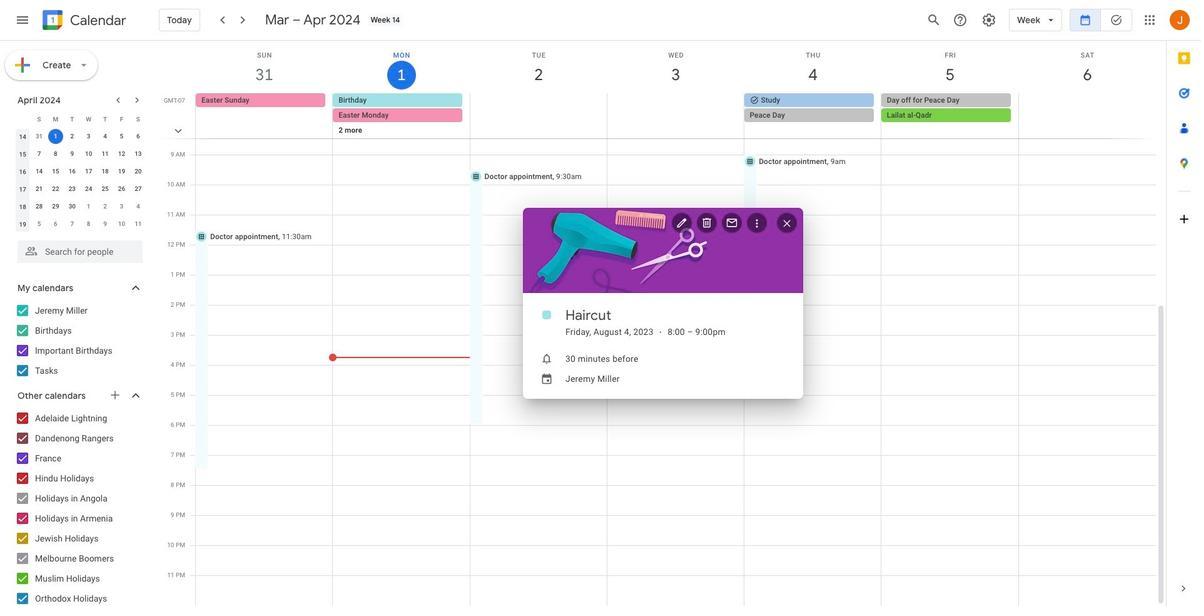 Task type: describe. For each thing, give the bounding box(es) containing it.
other calendars list
[[3, 408, 155, 606]]

8 element
[[48, 146, 63, 162]]

may 11 element
[[131, 217, 146, 232]]

19 element
[[114, 164, 129, 179]]

6 element
[[131, 129, 146, 144]]

may 3 element
[[114, 199, 129, 214]]

may 2 element
[[98, 199, 113, 214]]

24 element
[[81, 182, 96, 197]]

may 5 element
[[32, 217, 47, 232]]

calendar element
[[40, 8, 126, 35]]

may 7 element
[[65, 217, 80, 232]]

heading inside calendar element
[[68, 13, 126, 28]]

1, today element
[[48, 129, 63, 144]]

column header inside april 2024 grid
[[14, 110, 31, 128]]

may 1 element
[[81, 199, 96, 214]]

settings menu image
[[982, 13, 997, 28]]

28 element
[[32, 199, 47, 214]]

13 element
[[131, 146, 146, 162]]

may 10 element
[[114, 217, 129, 232]]

my calendars list
[[3, 300, 155, 381]]

main drawer image
[[15, 13, 30, 28]]

11 element
[[98, 146, 113, 162]]

17 element
[[81, 164, 96, 179]]

add other calendars image
[[109, 389, 121, 401]]

22 element
[[48, 182, 63, 197]]

26 element
[[114, 182, 129, 197]]

may 4 element
[[131, 199, 146, 214]]

2 element
[[65, 129, 80, 144]]

may 6 element
[[48, 217, 63, 232]]

march 31 element
[[32, 129, 47, 144]]

21 element
[[32, 182, 47, 197]]

20 element
[[131, 164, 146, 179]]



Task type: vqa. For each thing, say whether or not it's contained in the screenshot.
1 element
no



Task type: locate. For each thing, give the bounding box(es) containing it.
tab list
[[1168, 41, 1202, 571]]

grid
[[160, 41, 1167, 606]]

1 vertical spatial heading
[[566, 306, 612, 324]]

27 element
[[131, 182, 146, 197]]

1 horizontal spatial heading
[[566, 306, 612, 324]]

10 element
[[81, 146, 96, 162]]

None search field
[[0, 235, 155, 263]]

7 element
[[32, 146, 47, 162]]

column header
[[14, 110, 31, 128]]

delete event image
[[701, 216, 714, 229]]

cell
[[333, 93, 470, 153], [470, 93, 608, 153], [608, 93, 745, 153], [745, 93, 882, 153], [882, 93, 1019, 153], [1019, 93, 1156, 153], [47, 128, 64, 145]]

14 element
[[32, 164, 47, 179]]

9 element
[[65, 146, 80, 162]]

row
[[190, 93, 1167, 153], [14, 110, 146, 128], [14, 128, 146, 145], [14, 145, 146, 163], [14, 163, 146, 180], [14, 180, 146, 198], [14, 198, 146, 215], [14, 215, 146, 233]]

4 element
[[98, 129, 113, 144]]

3 element
[[81, 129, 96, 144]]

0 vertical spatial heading
[[68, 13, 126, 28]]

23 element
[[65, 182, 80, 197]]

12 element
[[114, 146, 129, 162]]

15 element
[[48, 164, 63, 179]]

5 element
[[114, 129, 129, 144]]

cell inside april 2024 grid
[[47, 128, 64, 145]]

row group inside april 2024 grid
[[14, 128, 146, 233]]

30 element
[[65, 199, 80, 214]]

29 element
[[48, 199, 63, 214]]

16 element
[[65, 164, 80, 179]]

may 8 element
[[81, 217, 96, 232]]

25 element
[[98, 182, 113, 197]]

18 element
[[98, 164, 113, 179]]

april 2024 grid
[[12, 110, 146, 233]]

heading
[[68, 13, 126, 28], [566, 306, 612, 324]]

may 9 element
[[98, 217, 113, 232]]

email event details image
[[726, 216, 739, 229]]

0 horizontal spatial heading
[[68, 13, 126, 28]]

Search for people text field
[[25, 240, 135, 263]]

row group
[[14, 128, 146, 233]]



